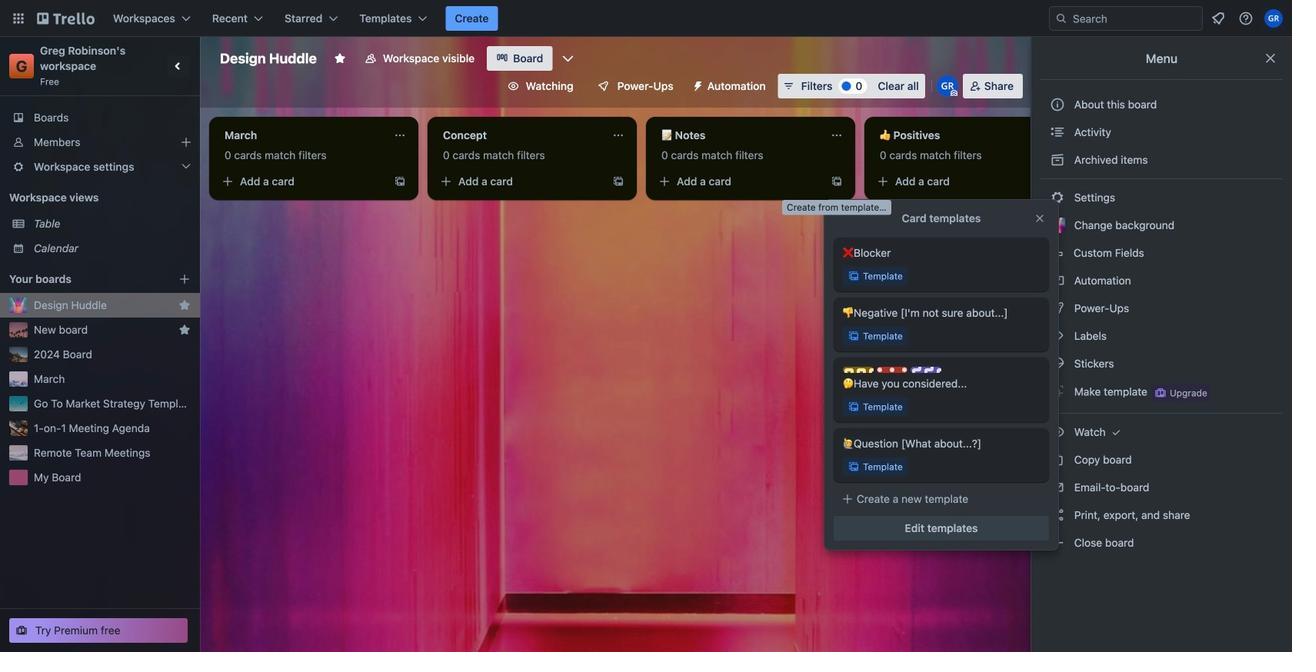 Task type: vqa. For each thing, say whether or not it's contained in the screenshot.
Project Management
no



Task type: describe. For each thing, give the bounding box(es) containing it.
5 sm image from the top
[[1050, 329, 1066, 344]]

your boards with 8 items element
[[9, 270, 155, 289]]

open information menu image
[[1239, 11, 1254, 26]]

color: red, title: none image
[[877, 367, 908, 373]]

workspace navigation collapse icon image
[[168, 55, 189, 77]]

2 starred icon image from the top
[[179, 324, 191, 336]]

4 sm image from the top
[[1050, 301, 1066, 316]]

0 notifications image
[[1209, 9, 1228, 28]]

primary element
[[0, 0, 1293, 37]]

6 sm image from the top
[[1050, 384, 1066, 399]]

Board name text field
[[212, 46, 325, 71]]

2 create from template… image from the left
[[612, 175, 625, 188]]

1 starred icon image from the top
[[179, 299, 191, 312]]

8 sm image from the top
[[1050, 536, 1066, 551]]

customize views image
[[560, 51, 576, 66]]

search image
[[1056, 12, 1068, 25]]

add board image
[[179, 273, 191, 285]]



Task type: locate. For each thing, give the bounding box(es) containing it.
1 horizontal spatial create from template… image
[[612, 175, 625, 188]]

1 vertical spatial starred icon image
[[179, 324, 191, 336]]

tooltip
[[782, 200, 892, 215]]

starred icon image
[[179, 299, 191, 312], [179, 324, 191, 336]]

2 horizontal spatial create from template… image
[[831, 175, 843, 188]]

sm image
[[686, 74, 708, 95], [1050, 125, 1066, 140], [1050, 356, 1066, 372], [1050, 425, 1066, 440], [1109, 425, 1124, 440], [1050, 452, 1066, 468], [1050, 480, 1066, 495]]

1 sm image from the top
[[1050, 152, 1066, 168]]

0 horizontal spatial create from template… image
[[394, 175, 406, 188]]

star or unstar board image
[[334, 52, 346, 65]]

None text field
[[434, 123, 606, 148], [652, 123, 825, 148], [871, 123, 1043, 148], [434, 123, 606, 148], [652, 123, 825, 148], [871, 123, 1043, 148]]

None text field
[[215, 123, 388, 148]]

1 create from template… image from the left
[[394, 175, 406, 188]]

3 sm image from the top
[[1050, 273, 1066, 289]]

2 sm image from the top
[[1050, 190, 1066, 205]]

greg robinson (gregrobinson96) image
[[937, 75, 959, 97]]

back to home image
[[37, 6, 95, 31]]

close popover image
[[1034, 212, 1046, 225]]

7 sm image from the top
[[1050, 508, 1066, 523]]

sm image
[[1050, 152, 1066, 168], [1050, 190, 1066, 205], [1050, 273, 1066, 289], [1050, 301, 1066, 316], [1050, 329, 1066, 344], [1050, 384, 1066, 399], [1050, 508, 1066, 523], [1050, 536, 1066, 551]]

3 create from template… image from the left
[[831, 175, 843, 188]]

color: yellow, title: none image
[[843, 367, 874, 373]]

0 vertical spatial starred icon image
[[179, 299, 191, 312]]

Search field
[[1068, 8, 1203, 29]]

color: purple, title: none image
[[911, 367, 942, 373]]

greg robinson (gregrobinson96) image
[[1265, 9, 1283, 28]]

create from template… image
[[394, 175, 406, 188], [612, 175, 625, 188], [831, 175, 843, 188]]

this member is an admin of this board. image
[[951, 90, 958, 97]]



